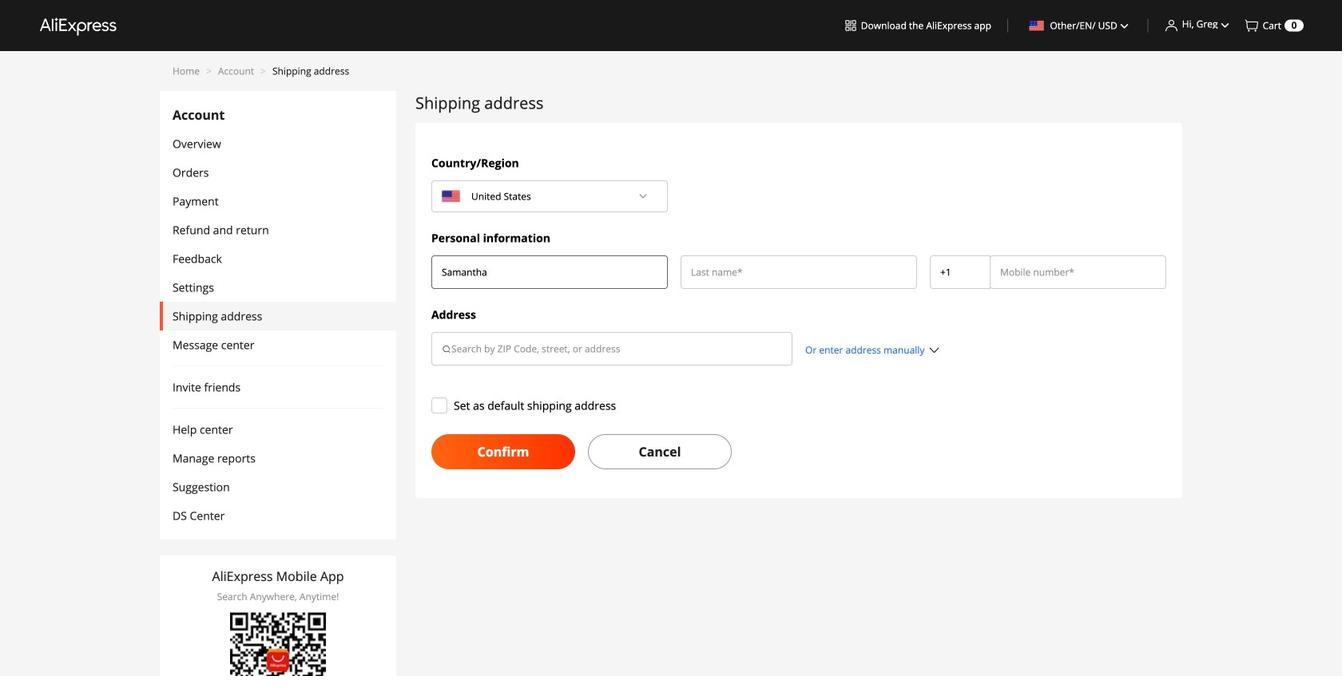 Task type: locate. For each thing, give the bounding box(es) containing it.
Search by ZIP Code, street, or address field
[[451, 341, 782, 357]]

Last name* field
[[691, 264, 907, 280]]

0 vertical spatial row
[[425, 256, 1173, 294]]

1 vertical spatial row
[[425, 332, 1173, 379]]

row
[[425, 256, 1173, 294], [425, 332, 1173, 379]]

None field
[[940, 264, 980, 280]]

grid
[[425, 155, 1173, 470]]



Task type: vqa. For each thing, say whether or not it's contained in the screenshot.
Tracker
no



Task type: describe. For each thing, give the bounding box(es) containing it.
First name* field
[[442, 264, 657, 280]]

search image
[[442, 344, 451, 354]]

2 row from the top
[[425, 332, 1173, 379]]

1 row from the top
[[425, 256, 1173, 294]]

Mobile number* field
[[1000, 264, 1156, 280]]

arrow down image
[[638, 192, 648, 201]]



